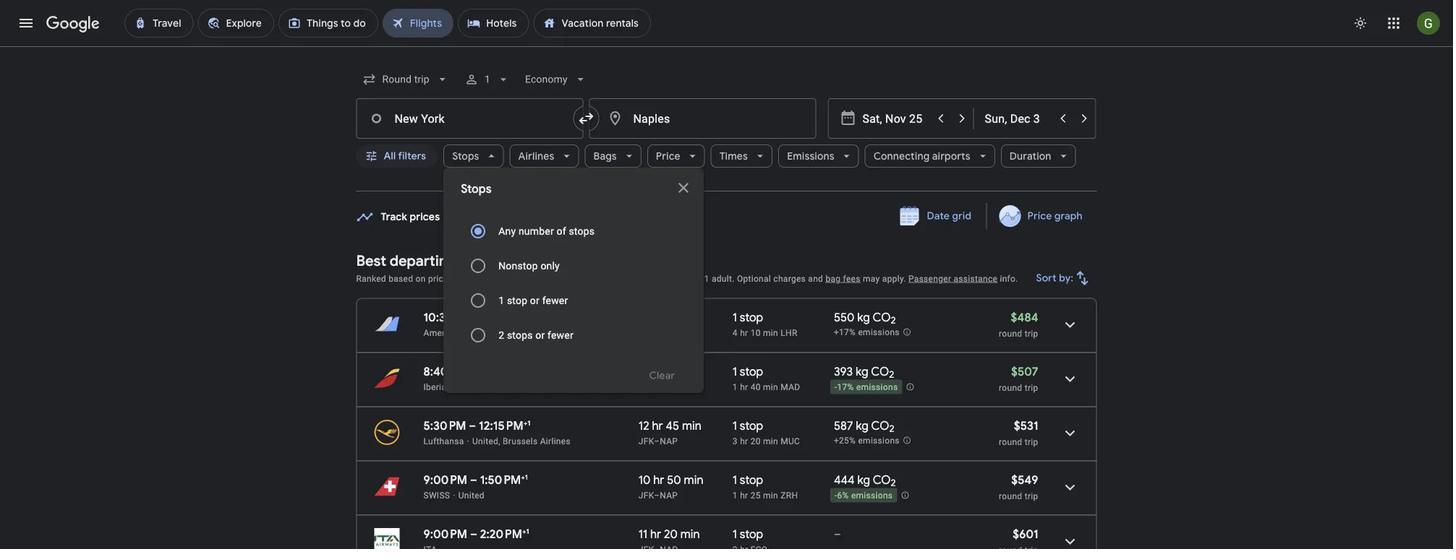 Task type: describe. For each thing, give the bounding box(es) containing it.
1 stop flight. element for 12 hr 45 min
[[733, 419, 763, 436]]

1 inside 5:30 pm – 12:15 pm + 1
[[527, 419, 531, 428]]

17%
[[837, 383, 854, 393]]

+ for 12:15 pm
[[524, 419, 527, 428]]

flight details. leaves john f. kennedy international airport at 9:00 pm on saturday, november 25 and arrives at naples international airport at 1:50 pm on sunday, november 26. image
[[1053, 471, 1088, 505]]

airlines button
[[510, 139, 579, 174]]

based
[[389, 274, 413, 284]]

departing
[[390, 252, 456, 270]]

9:00 pm for 2:20 pm
[[424, 527, 467, 542]]

leaves john f. kennedy international airport at 5:30 pm on saturday, november 25 and arrives at naples international airport at 12:15 pm on sunday, november 26. element
[[424, 419, 531, 434]]

best departing flights main content
[[356, 203, 1097, 550]]

date grid
[[927, 210, 972, 223]]

prices
[[544, 274, 569, 284]]

4
[[733, 328, 738, 338]]

co for 550
[[873, 310, 891, 325]]

587
[[834, 419, 853, 434]]

nap for 45
[[660, 437, 678, 447]]

nonstop only
[[499, 260, 560, 272]]

stop for 1 stop or fewer
[[507, 295, 528, 307]]

duration
[[1010, 150, 1052, 163]]

required
[[603, 274, 636, 284]]

find the best price region
[[356, 203, 1097, 241]]

loading results progress bar
[[0, 46, 1453, 49]]

2 inside 550 kg co 2
[[891, 315, 896, 327]]

$507 round trip
[[999, 365, 1038, 393]]

trip for $507
[[1025, 383, 1038, 393]]

+ for 2:20 pm
[[522, 527, 526, 536]]

Departure text field
[[863, 99, 929, 138]]

2 inside stops option group
[[499, 330, 504, 341]]

connecting airports button
[[865, 139, 995, 174]]

min inside 11 hr 30 min – nap
[[681, 365, 700, 379]]

9:00 pm – 1:50 pm + 1
[[424, 473, 528, 488]]

601 US dollars text field
[[1013, 527, 1038, 542]]

price
[[428, 274, 448, 284]]

by:
[[1059, 272, 1074, 285]]

50
[[667, 473, 681, 488]]

only
[[541, 260, 560, 272]]

hr inside 10 hr 50 min jfk – nap
[[653, 473, 664, 488]]

round for $484
[[999, 329, 1022, 339]]

20 inside 1 stop 3 hr 20 min muc
[[751, 437, 761, 447]]

12 hr 45 min jfk – nap
[[639, 419, 702, 447]]

10:30 pm – 6:20 pm 1
[[424, 310, 534, 325]]

price graph button
[[990, 203, 1094, 229]]

stop for 1 stop 4 hr 10 min lhr
[[740, 310, 763, 325]]

passenger assistance button
[[909, 274, 998, 284]]

may
[[863, 274, 880, 284]]

12
[[639, 419, 649, 434]]

11 for 11 hr 30 min – nap
[[639, 365, 648, 379]]

iberia
[[424, 382, 446, 392]]

stops button
[[444, 139, 504, 174]]

airlines inside best departing flights main content
[[540, 437, 571, 447]]

for
[[690, 274, 702, 284]]

1 1 stop flight. element from the top
[[733, 310, 763, 327]]

price for price
[[656, 150, 681, 163]]

12:15 pm
[[479, 419, 524, 434]]

1 inside popup button
[[485, 73, 490, 85]]

11 for 11 hr 20 min
[[639, 527, 648, 542]]

lhr
[[781, 328, 798, 338]]

1:50 pm
[[480, 473, 521, 488]]

25
[[751, 491, 761, 501]]

layover (1 of 1) is a 1 hr 40 min layover at adolfo suárez madrid–barajas airport in madrid. element
[[733, 382, 827, 393]]

+17%
[[834, 328, 856, 338]]

1 stop 3 hr 20 min muc
[[733, 419, 800, 447]]

total duration 13 hr 50 min. element
[[639, 311, 733, 327]]

lufthansa
[[424, 437, 464, 447]]

1 stop 1 hr 40 min mad
[[733, 365, 800, 392]]

550
[[834, 310, 855, 325]]

45
[[666, 419, 679, 434]]

$549
[[1011, 473, 1038, 488]]

american, british airways
[[424, 328, 527, 338]]

1 vertical spatial 20
[[664, 527, 678, 542]]

graph
[[1054, 210, 1083, 223]]

nov
[[465, 211, 484, 224]]

Departure time: 8:40 PM. text field
[[424, 365, 467, 379]]

number
[[519, 225, 554, 237]]

ranked based on price and convenience
[[356, 274, 519, 284]]

hr inside 1 stop 1 hr 40 min mad
[[740, 382, 748, 392]]

total duration 10 hr 50 min. element
[[639, 473, 733, 490]]

6:20 pm
[[485, 310, 527, 325]]

date
[[927, 210, 950, 223]]

1 stop flight. element for 11 hr 30 min
[[733, 365, 763, 382]]

close dialog image
[[675, 179, 692, 197]]

jfk for 12
[[639, 437, 654, 447]]

round for $549
[[999, 492, 1022, 502]]

550 kg co 2
[[834, 310, 896, 327]]

stop for 1 stop 1 hr 40 min mad
[[740, 365, 763, 379]]

+ right taxes
[[663, 274, 668, 284]]

Return text field
[[985, 99, 1051, 138]]

swiss
[[424, 491, 450, 501]]

leaves john f. kennedy international airport at 9:00 pm on saturday, november 25 and arrives at naples international airport at 1:50 pm on sunday, november 26. element
[[424, 473, 528, 488]]

6%
[[837, 491, 849, 501]]

8:40 pm
[[424, 365, 467, 379]]

2 for 11 hr 30 min
[[889, 369, 894, 381]]

+25%
[[834, 436, 856, 446]]

total duration 11 hr 30 min. element
[[639, 365, 733, 382]]

fewer for 2 stops or fewer
[[548, 330, 574, 341]]

emissions down '444 kg co 2'
[[851, 491, 893, 501]]

nov 25 – dec 3
[[465, 211, 535, 224]]

adult.
[[712, 274, 735, 284]]

layover (1 of 1) is a 3 hr 20 min layover at munich international airport in munich. element
[[733, 436, 827, 447]]

trip for $484
[[1025, 329, 1038, 339]]

549 US dollars text field
[[1011, 473, 1038, 488]]

stop for 1 stop
[[740, 527, 763, 542]]

min inside 1 stop 1 hr 25 min zrh
[[763, 491, 778, 501]]

emissions down 587 kg co 2
[[858, 436, 900, 446]]

Arrival time: 1:50 PM on  Sunday, November 26. text field
[[480, 473, 528, 488]]

co for 393
[[871, 365, 889, 379]]

393
[[834, 365, 853, 379]]

1 horizontal spatial stops
[[569, 225, 595, 237]]

trip for $531
[[1025, 437, 1038, 447]]

emissions
[[787, 150, 835, 163]]

1 stop or fewer
[[499, 295, 568, 307]]

bags button
[[585, 139, 642, 174]]

1 stop flight. element for 11 hr 20 min
[[733, 527, 763, 544]]

9:00 pm – 2:20 pm + 1
[[424, 527, 529, 542]]

taxes
[[639, 274, 661, 284]]

total duration 12 hr 45 min. element
[[639, 419, 733, 436]]

flights
[[459, 252, 501, 270]]

convenience
[[468, 274, 519, 284]]

stops option group
[[461, 214, 687, 353]]

price button
[[647, 139, 705, 174]]

Departure time: 5:30 PM. text field
[[424, 419, 466, 434]]

trip for $549
[[1025, 492, 1038, 502]]

sort by: button
[[1031, 261, 1097, 296]]

passenger
[[909, 274, 951, 284]]

-17% emissions
[[835, 383, 898, 393]]

filters
[[398, 150, 426, 163]]

2 fees from the left
[[843, 274, 861, 284]]

393 kg co 2
[[834, 365, 894, 381]]

muc
[[781, 437, 800, 447]]

$531
[[1014, 419, 1038, 434]]

nap for 50
[[660, 491, 678, 501]]

5:30 pm
[[424, 419, 466, 434]]

25 – dec
[[486, 211, 527, 224]]

444 kg co 2
[[834, 473, 896, 490]]

airlines inside 'popup button'
[[518, 150, 555, 163]]

1 inside 9:00 pm – 2:20 pm + 1
[[526, 527, 529, 536]]

3 for 25 – dec
[[529, 211, 535, 224]]

any number of stops
[[499, 225, 595, 237]]

1 fees from the left
[[671, 274, 688, 284]]

Departure time: 10:30 PM. text field
[[424, 310, 472, 325]]



Task type: vqa. For each thing, say whether or not it's contained in the screenshot.
CO in the 587 kg CO 2
yes



Task type: locate. For each thing, give the bounding box(es) containing it.
flight details. leaves john f. kennedy international airport at 5:30 pm on saturday, november 25 and arrives at naples international airport at 12:15 pm on sunday, november 26. image
[[1053, 416, 1088, 451]]

10:30 pm
[[424, 310, 472, 325]]

1 stop flight. element down 40
[[733, 419, 763, 436]]

hr inside 12 hr 45 min jfk – nap
[[652, 419, 663, 434]]

4 round from the top
[[999, 492, 1022, 502]]

best
[[356, 252, 386, 270]]

0 vertical spatial jfk
[[639, 437, 654, 447]]

leaves john f. kennedy international airport at 10:30 pm on saturday, november 25 and arrives at naples international airport at 6:20 pm on sunday, november 26. element
[[424, 310, 534, 325]]

1 stop flight. element for 10 hr 50 min
[[733, 473, 763, 490]]

11 inside 11 hr 30 min – nap
[[639, 365, 648, 379]]

hr left 40
[[740, 382, 748, 392]]

jfk down 12
[[639, 437, 654, 447]]

40
[[751, 382, 761, 392]]

1 horizontal spatial price
[[1027, 210, 1052, 223]]

1 inside 1 stop 4 hr 10 min lhr
[[733, 310, 737, 325]]

2 inside '444 kg co 2'
[[891, 478, 896, 490]]

2 up '-6% emissions' on the bottom of page
[[891, 478, 896, 490]]

co up '-6% emissions' on the bottom of page
[[873, 473, 891, 488]]

times button
[[711, 139, 773, 174]]

round down $507
[[999, 383, 1022, 393]]

emissions down 393 kg co 2
[[856, 383, 898, 393]]

price inside button
[[1027, 210, 1052, 223]]

min left muc
[[763, 437, 778, 447]]

+17% emissions
[[834, 328, 900, 338]]

1
[[485, 73, 490, 85], [704, 274, 709, 284], [499, 295, 504, 307], [531, 310, 534, 319], [733, 310, 737, 325], [733, 365, 737, 379], [733, 382, 738, 392], [527, 419, 531, 428], [733, 419, 737, 434], [525, 473, 528, 482], [733, 473, 737, 488], [733, 491, 738, 501], [526, 527, 529, 536], [733, 527, 737, 542]]

0 vertical spatial -
[[835, 383, 837, 393]]

3 up 'number'
[[529, 211, 535, 224]]

Arrival time: 6:20 PM on  Sunday, November 26. text field
[[485, 310, 534, 325]]

– inside 12 hr 45 min jfk – nap
[[654, 437, 660, 447]]

Departure time: 9:00 PM. text field
[[424, 527, 467, 542]]

kg for 444
[[858, 473, 870, 488]]

trip down the '$484' text box
[[1025, 329, 1038, 339]]

2 trip from the top
[[1025, 383, 1038, 393]]

– inside 11 hr 30 min – nap
[[654, 382, 660, 392]]

– down total duration 10 hr 50 min. element
[[654, 491, 660, 501]]

$531 round trip
[[999, 419, 1038, 447]]

hr inside 1 stop 4 hr 10 min lhr
[[740, 328, 748, 338]]

co up -17% emissions
[[871, 365, 889, 379]]

2 inside 393 kg co 2
[[889, 369, 894, 381]]

507 US dollars text field
[[1011, 365, 1038, 379]]

2 and from the left
[[808, 274, 823, 284]]

5:30 pm – 12:15 pm + 1
[[424, 419, 531, 434]]

nap down 30
[[660, 382, 678, 392]]

3 nap from the top
[[660, 491, 678, 501]]

1 button
[[459, 62, 516, 97]]

or right airways
[[536, 330, 545, 341]]

flight details. leaves john f. kennedy international airport at 10:30 pm on saturday, november 25 and arrives at naples international airport at 6:20 pm on sunday, november 26. image
[[1053, 308, 1088, 343]]

1 jfk from the top
[[639, 437, 654, 447]]

jfk inside 12 hr 45 min jfk – nap
[[639, 437, 654, 447]]

kg up '-6% emissions' on the bottom of page
[[858, 473, 870, 488]]

1 horizontal spatial 20
[[751, 437, 761, 447]]

2 down 6:20 pm
[[499, 330, 504, 341]]

any
[[499, 225, 516, 237]]

hr left 25
[[740, 491, 748, 501]]

+ down arrival time: 1:50 pm on  sunday, november 26. text field
[[522, 527, 526, 536]]

flight details. leaves john f. kennedy international airport at 8:40 pm on saturday, november 25 and arrives at naples international airport at 2:10 pm on sunday, november 26. image
[[1053, 362, 1088, 397]]

Departure time: 9:00 PM. text field
[[424, 473, 467, 488]]

trip inside $484 round trip
[[1025, 329, 1038, 339]]

2 for 12 hr 45 min
[[889, 423, 895, 436]]

bags
[[594, 150, 617, 163]]

0 vertical spatial stops
[[452, 150, 479, 163]]

– up united,
[[469, 419, 476, 434]]

11 hr 30 min – nap
[[639, 365, 700, 392]]

jfk for 10
[[639, 491, 654, 501]]

– down total duration 11 hr 30 min. element
[[654, 382, 660, 392]]

stop up 25
[[740, 473, 763, 488]]

1 stop
[[733, 527, 763, 542]]

0 vertical spatial stops
[[569, 225, 595, 237]]

9:00 pm
[[424, 473, 467, 488], [424, 527, 467, 542]]

kg up -17% emissions
[[856, 365, 869, 379]]

0 horizontal spatial 20
[[664, 527, 678, 542]]

kg
[[858, 310, 870, 325], [856, 365, 869, 379], [856, 419, 869, 434], [858, 473, 870, 488]]

leaves john f. kennedy international airport at 9:00 pm on saturday, november 25 and arrives at naples international airport at 2:20 pm on sunday, november 26. element
[[424, 527, 529, 542]]

track
[[381, 211, 407, 224]]

10
[[751, 328, 761, 338], [639, 473, 651, 488]]

include
[[571, 274, 601, 284]]

$507
[[1011, 365, 1038, 379]]

0 vertical spatial 11
[[639, 365, 648, 379]]

1 inside stops option group
[[499, 295, 504, 307]]

round inside $531 round trip
[[999, 437, 1022, 447]]

1 vertical spatial jfk
[[639, 491, 654, 501]]

fees right bag
[[843, 274, 861, 284]]

learn more about tracked prices image
[[443, 211, 456, 224]]

or up arrival time: 6:20 pm on  sunday, november 26. text box
[[530, 295, 540, 307]]

3 inside 1 stop 3 hr 20 min muc
[[733, 437, 738, 447]]

2 for 10 hr 50 min
[[891, 478, 896, 490]]

9:00 pm for 1:50 pm
[[424, 473, 467, 488]]

Arrival time: 2:20 PM on  Sunday, November 26. text field
[[480, 527, 529, 542]]

10 hr 50 min jfk – nap
[[639, 473, 704, 501]]

kg up "+17% emissions"
[[858, 310, 870, 325]]

trip down 531 us dollars text box
[[1025, 437, 1038, 447]]

co inside 587 kg co 2
[[871, 419, 889, 434]]

best departing flights
[[356, 252, 501, 270]]

531 US dollars text field
[[1014, 419, 1038, 434]]

min right 30
[[681, 365, 700, 379]]

stops
[[452, 150, 479, 163], [461, 182, 492, 197]]

or for stop
[[530, 295, 540, 307]]

0 vertical spatial 20
[[751, 437, 761, 447]]

0 horizontal spatial 3
[[529, 211, 535, 224]]

stop up layover (1 of 1) is a 4 hr 10 min layover at heathrow airport in london. element
[[740, 310, 763, 325]]

+ for 1:50 pm
[[521, 473, 525, 482]]

date grid button
[[890, 203, 983, 229]]

min inside 10 hr 50 min jfk – nap
[[684, 473, 704, 488]]

2 up "+17% emissions"
[[891, 315, 896, 327]]

2 up -17% emissions
[[889, 369, 894, 381]]

kg inside 393 kg co 2
[[856, 365, 869, 379]]

+
[[663, 274, 668, 284], [524, 419, 527, 428], [521, 473, 525, 482], [522, 527, 526, 536]]

$484
[[1011, 310, 1038, 325]]

kg for 393
[[856, 365, 869, 379]]

round inside $507 round trip
[[999, 383, 1022, 393]]

stop up 40
[[740, 365, 763, 379]]

1 horizontal spatial fees
[[843, 274, 861, 284]]

9:00 pm down swiss
[[424, 527, 467, 542]]

nap down 50 in the left of the page
[[660, 491, 678, 501]]

+ down united, brussels airlines
[[521, 473, 525, 482]]

bag fees button
[[826, 274, 861, 284]]

20
[[751, 437, 761, 447], [664, 527, 678, 542]]

None search field
[[356, 62, 1097, 394]]

assistance
[[954, 274, 998, 284]]

nap
[[660, 382, 678, 392], [660, 437, 678, 447], [660, 491, 678, 501]]

stops
[[569, 225, 595, 237], [507, 330, 533, 341]]

stops inside popup button
[[452, 150, 479, 163]]

20 down 10 hr 50 min jfk – nap
[[664, 527, 678, 542]]

0 vertical spatial nap
[[660, 382, 678, 392]]

trip down 549 us dollars text box
[[1025, 492, 1038, 502]]

stop inside 1 stop 4 hr 10 min lhr
[[740, 310, 763, 325]]

co up "+17% emissions"
[[873, 310, 891, 325]]

1 - from the top
[[835, 383, 837, 393]]

– up the united
[[470, 473, 477, 488]]

swap origin and destination. image
[[578, 110, 595, 127]]

+25% emissions
[[834, 436, 900, 446]]

2:20 pm
[[480, 527, 522, 542]]

11 left 30
[[639, 365, 648, 379]]

price for price graph
[[1027, 210, 1052, 223]]

grid
[[952, 210, 972, 223]]

-
[[835, 383, 837, 393], [835, 491, 837, 501]]

fees left for
[[671, 274, 688, 284]]

stop inside 1 stop 1 hr 25 min zrh
[[740, 473, 763, 488]]

min inside 1 stop 4 hr 10 min lhr
[[763, 328, 778, 338]]

kg up +25% emissions
[[856, 419, 869, 434]]

None field
[[356, 67, 456, 93], [519, 67, 594, 93], [356, 67, 456, 93], [519, 67, 594, 93]]

1 vertical spatial or
[[536, 330, 545, 341]]

 image
[[467, 437, 470, 447]]

airlines right stops popup button
[[518, 150, 555, 163]]

flight details. leaves john f. kennedy international airport at 9:00 pm on saturday, november 25 and arrives at naples international airport at 2:20 pm on sunday, november 26. image
[[1053, 525, 1088, 550]]

hr inside 1 stop 3 hr 20 min muc
[[740, 437, 748, 447]]

all
[[384, 150, 396, 163]]

1 inside 9:00 pm – 1:50 pm + 1
[[525, 473, 528, 482]]

hr left muc
[[740, 437, 748, 447]]

0 vertical spatial 3
[[529, 211, 535, 224]]

layover (1 of 1) is a 1 hr 25 min layover at zurich airport in zürich. element
[[733, 490, 827, 502]]

10 right 4
[[751, 328, 761, 338]]

1 stop flight. element up 4
[[733, 310, 763, 327]]

hr inside "total duration 11 hr 20 min." element
[[650, 527, 661, 542]]

hr down 10 hr 50 min jfk – nap
[[650, 527, 661, 542]]

round down the '$484' text box
[[999, 329, 1022, 339]]

1 vertical spatial 3
[[733, 437, 738, 447]]

hr left 30
[[650, 365, 661, 379]]

0 vertical spatial or
[[530, 295, 540, 307]]

11 down 10 hr 50 min jfk – nap
[[639, 527, 648, 542]]

hr right 4
[[740, 328, 748, 338]]

+ up united, brussels airlines
[[524, 419, 527, 428]]

0 vertical spatial 10
[[751, 328, 761, 338]]

jfk down total duration 10 hr 50 min. element
[[639, 491, 654, 501]]

round down 549 us dollars text box
[[999, 492, 1022, 502]]

hr inside 11 hr 30 min – nap
[[650, 365, 661, 379]]

+ inside 9:00 pm – 1:50 pm + 1
[[521, 473, 525, 482]]

1 horizontal spatial 3
[[733, 437, 738, 447]]

united,
[[472, 437, 500, 447]]

444
[[834, 473, 855, 488]]

connecting
[[874, 150, 930, 163]]

main menu image
[[17, 14, 35, 32]]

track prices
[[381, 211, 440, 224]]

2 vertical spatial nap
[[660, 491, 678, 501]]

2 nap from the top
[[660, 437, 678, 447]]

– down 6%
[[834, 527, 841, 542]]

3 round from the top
[[999, 437, 1022, 447]]

airways
[[495, 328, 527, 338]]

fewer down 1 stop or fewer
[[548, 330, 574, 341]]

co inside 393 kg co 2
[[871, 365, 889, 379]]

charges
[[774, 274, 806, 284]]

stop up arrival time: 6:20 pm on  sunday, november 26. text box
[[507, 295, 528, 307]]

or
[[530, 295, 540, 307], [536, 330, 545, 341]]

2 round from the top
[[999, 383, 1022, 393]]

round for $507
[[999, 383, 1022, 393]]

1 vertical spatial 9:00 pm
[[424, 527, 467, 542]]

stop for 1 stop 3 hr 20 min muc
[[740, 419, 763, 434]]

1 nap from the top
[[660, 382, 678, 392]]

4 1 stop flight. element from the top
[[733, 473, 763, 490]]

9:00 pm up swiss
[[424, 473, 467, 488]]

587 kg co 2
[[834, 419, 895, 436]]

trip
[[1025, 329, 1038, 339], [1025, 383, 1038, 393], [1025, 437, 1038, 447], [1025, 492, 1038, 502]]

airlines right the 'brussels' on the left of page
[[540, 437, 571, 447]]

30
[[664, 365, 678, 379]]

0 vertical spatial airlines
[[518, 150, 555, 163]]

min right 25
[[763, 491, 778, 501]]

1 trip from the top
[[1025, 329, 1038, 339]]

$484 round trip
[[999, 310, 1038, 339]]

11
[[639, 365, 648, 379], [639, 527, 648, 542]]

2 9:00 pm from the top
[[424, 527, 467, 542]]

co inside 550 kg co 2
[[873, 310, 891, 325]]

min
[[763, 328, 778, 338], [681, 365, 700, 379], [763, 382, 778, 392], [682, 419, 702, 434], [763, 437, 778, 447], [684, 473, 704, 488], [763, 491, 778, 501], [681, 527, 700, 542]]

jfk inside 10 hr 50 min jfk – nap
[[639, 491, 654, 501]]

and right price
[[451, 274, 466, 284]]

price up close dialog icon
[[656, 150, 681, 163]]

british
[[467, 328, 493, 338]]

+ inside 9:00 pm – 2:20 pm + 1
[[522, 527, 526, 536]]

-6% emissions
[[835, 491, 893, 501]]

round inside '$549 round trip'
[[999, 492, 1022, 502]]

1 inside 10:30 pm – 6:20 pm 1
[[531, 310, 534, 319]]

+ inside 5:30 pm – 12:15 pm + 1
[[524, 419, 527, 428]]

None text field
[[356, 98, 583, 139], [589, 98, 816, 139], [356, 98, 583, 139], [589, 98, 816, 139]]

ranked
[[356, 274, 386, 284]]

airports
[[932, 150, 971, 163]]

nap inside 10 hr 50 min jfk – nap
[[660, 491, 678, 501]]

prices
[[410, 211, 440, 224]]

min left lhr
[[763, 328, 778, 338]]

kg for 550
[[858, 310, 870, 325]]

2 jfk from the top
[[639, 491, 654, 501]]

0 horizontal spatial 10
[[639, 473, 651, 488]]

1 stop flight. element
[[733, 310, 763, 327], [733, 365, 763, 382], [733, 419, 763, 436], [733, 473, 763, 490], [733, 527, 763, 544]]

2 1 stop flight. element from the top
[[733, 365, 763, 382]]

1 vertical spatial 11
[[639, 527, 648, 542]]

1 stop flight. element up 25
[[733, 473, 763, 490]]

1 vertical spatial price
[[1027, 210, 1052, 223]]

- down 393
[[835, 383, 837, 393]]

co for 587
[[871, 419, 889, 434]]

nap down 45 on the left of page
[[660, 437, 678, 447]]

2 inside 587 kg co 2
[[889, 423, 895, 436]]

round inside $484 round trip
[[999, 329, 1022, 339]]

stop up layover (1 of 1) is a 3 hr 20 min layover at munich international airport in munich. element at the right bottom of page
[[740, 419, 763, 434]]

or for stops
[[536, 330, 545, 341]]

stops right of
[[569, 225, 595, 237]]

hr inside 1 stop 1 hr 25 min zrh
[[740, 491, 748, 501]]

emissions down 550 kg co 2
[[858, 328, 900, 338]]

trip down $507
[[1025, 383, 1038, 393]]

and left bag
[[808, 274, 823, 284]]

1 inside 1 stop 3 hr 20 min muc
[[733, 419, 737, 434]]

0 horizontal spatial fees
[[671, 274, 688, 284]]

1 round from the top
[[999, 329, 1022, 339]]

bag
[[826, 274, 841, 284]]

2 - from the top
[[835, 491, 837, 501]]

1 and from the left
[[451, 274, 466, 284]]

min inside 1 stop 1 hr 40 min mad
[[763, 382, 778, 392]]

min down 10 hr 50 min jfk – nap
[[681, 527, 700, 542]]

2 up +25% emissions
[[889, 423, 895, 436]]

1 vertical spatial stops
[[461, 182, 492, 197]]

apply.
[[882, 274, 906, 284]]

change appearance image
[[1343, 6, 1378, 41]]

10 left 50 in the left of the page
[[639, 473, 651, 488]]

10 inside 1 stop 4 hr 10 min lhr
[[751, 328, 761, 338]]

stops down arrival time: 6:20 pm on  sunday, november 26. text box
[[507, 330, 533, 341]]

kg for 587
[[856, 419, 869, 434]]

co for 444
[[873, 473, 891, 488]]

$601
[[1013, 527, 1038, 542]]

0 horizontal spatial price
[[656, 150, 681, 163]]

1 vertical spatial -
[[835, 491, 837, 501]]

none search field containing stops
[[356, 62, 1097, 394]]

stops up nov
[[461, 182, 492, 197]]

min right 40
[[763, 382, 778, 392]]

nap inside 11 hr 30 min – nap
[[660, 382, 678, 392]]

1 vertical spatial fewer
[[548, 330, 574, 341]]

0 vertical spatial 9:00 pm
[[424, 473, 467, 488]]

0 horizontal spatial and
[[451, 274, 466, 284]]

1 stop flight. element up 40
[[733, 365, 763, 382]]

3 inside find the best price region
[[529, 211, 535, 224]]

stop for 1 stop 1 hr 25 min zrh
[[740, 473, 763, 488]]

trip inside $531 round trip
[[1025, 437, 1038, 447]]

1 vertical spatial 10
[[639, 473, 651, 488]]

stop down 25
[[740, 527, 763, 542]]

co up +25% emissions
[[871, 419, 889, 434]]

20 left muc
[[751, 437, 761, 447]]

3 1 stop flight. element from the top
[[733, 419, 763, 436]]

484 US dollars text field
[[1011, 310, 1038, 325]]

emissions button
[[778, 139, 859, 174]]

hr left 50 in the left of the page
[[653, 473, 664, 488]]

min right 50 in the left of the page
[[684, 473, 704, 488]]

trip inside $507 round trip
[[1025, 383, 1038, 393]]

3 down total duration 12 hr 45 min. element
[[733, 437, 738, 447]]

1 vertical spatial stops
[[507, 330, 533, 341]]

nonstop
[[499, 260, 538, 272]]

all filters button
[[356, 139, 438, 174]]

fewer for 1 stop or fewer
[[542, 295, 568, 307]]

1 stop 4 hr 10 min lhr
[[733, 310, 798, 338]]

times
[[720, 150, 748, 163]]

1 horizontal spatial and
[[808, 274, 823, 284]]

price left the graph
[[1027, 210, 1052, 223]]

of
[[557, 225, 566, 237]]

– down total duration 12 hr 45 min. element
[[654, 437, 660, 447]]

trip inside '$549 round trip'
[[1025, 492, 1038, 502]]

stops right filters
[[452, 150, 479, 163]]

- for 444
[[835, 491, 837, 501]]

price inside popup button
[[656, 150, 681, 163]]

10 inside 10 hr 50 min jfk – nap
[[639, 473, 651, 488]]

round for $531
[[999, 437, 1022, 447]]

min inside 12 hr 45 min jfk – nap
[[682, 419, 702, 434]]

stop
[[507, 295, 528, 307], [740, 310, 763, 325], [740, 365, 763, 379], [740, 419, 763, 434], [740, 473, 763, 488], [740, 527, 763, 542]]

kg inside 587 kg co 2
[[856, 419, 869, 434]]

0 horizontal spatial stops
[[507, 330, 533, 341]]

min inside 1 stop 3 hr 20 min muc
[[763, 437, 778, 447]]

stop inside 1 stop 3 hr 20 min muc
[[740, 419, 763, 434]]

– up british
[[475, 310, 482, 325]]

1 9:00 pm from the top
[[424, 473, 467, 488]]

min right 45 on the left of page
[[682, 419, 702, 434]]

stop inside option group
[[507, 295, 528, 307]]

kg inside 550 kg co 2
[[858, 310, 870, 325]]

layover (1 of 1) is a 4 hr 10 min layover at heathrow airport in london. element
[[733, 327, 827, 339]]

3 for stop
[[733, 437, 738, 447]]

co inside '444 kg co 2'
[[873, 473, 891, 488]]

1 vertical spatial airlines
[[540, 437, 571, 447]]

0 vertical spatial price
[[656, 150, 681, 163]]

2 11 from the top
[[639, 527, 648, 542]]

0 vertical spatial fewer
[[542, 295, 568, 307]]

brussels
[[503, 437, 538, 447]]

american,
[[424, 328, 464, 338]]

sort by:
[[1036, 272, 1074, 285]]

– inside 10 hr 50 min jfk – nap
[[654, 491, 660, 501]]

hr right 12
[[652, 419, 663, 434]]

total duration 11 hr 20 min. element
[[639, 527, 733, 544]]

4 trip from the top
[[1025, 492, 1038, 502]]

5 1 stop flight. element from the top
[[733, 527, 763, 544]]

co
[[873, 310, 891, 325], [871, 365, 889, 379], [871, 419, 889, 434], [873, 473, 891, 488]]

fewer down prices
[[542, 295, 568, 307]]

- for 393
[[835, 383, 837, 393]]

nap inside 12 hr 45 min jfk – nap
[[660, 437, 678, 447]]

round down 531 us dollars text box
[[999, 437, 1022, 447]]

Arrival time: 12:15 PM on  Sunday, November 26. text field
[[479, 419, 531, 434]]

3 trip from the top
[[1025, 437, 1038, 447]]

1 vertical spatial nap
[[660, 437, 678, 447]]

kg inside '444 kg co 2'
[[858, 473, 870, 488]]

duration button
[[1001, 139, 1076, 174]]

optional
[[737, 274, 771, 284]]

– left 2:20 pm
[[470, 527, 477, 542]]

1 11 from the top
[[639, 365, 648, 379]]

- down 444
[[835, 491, 837, 501]]

airlines
[[518, 150, 555, 163], [540, 437, 571, 447]]

stop inside 1 stop 1 hr 40 min mad
[[740, 365, 763, 379]]

1 horizontal spatial 10
[[751, 328, 761, 338]]

1 stop flight. element down 25
[[733, 527, 763, 544]]



